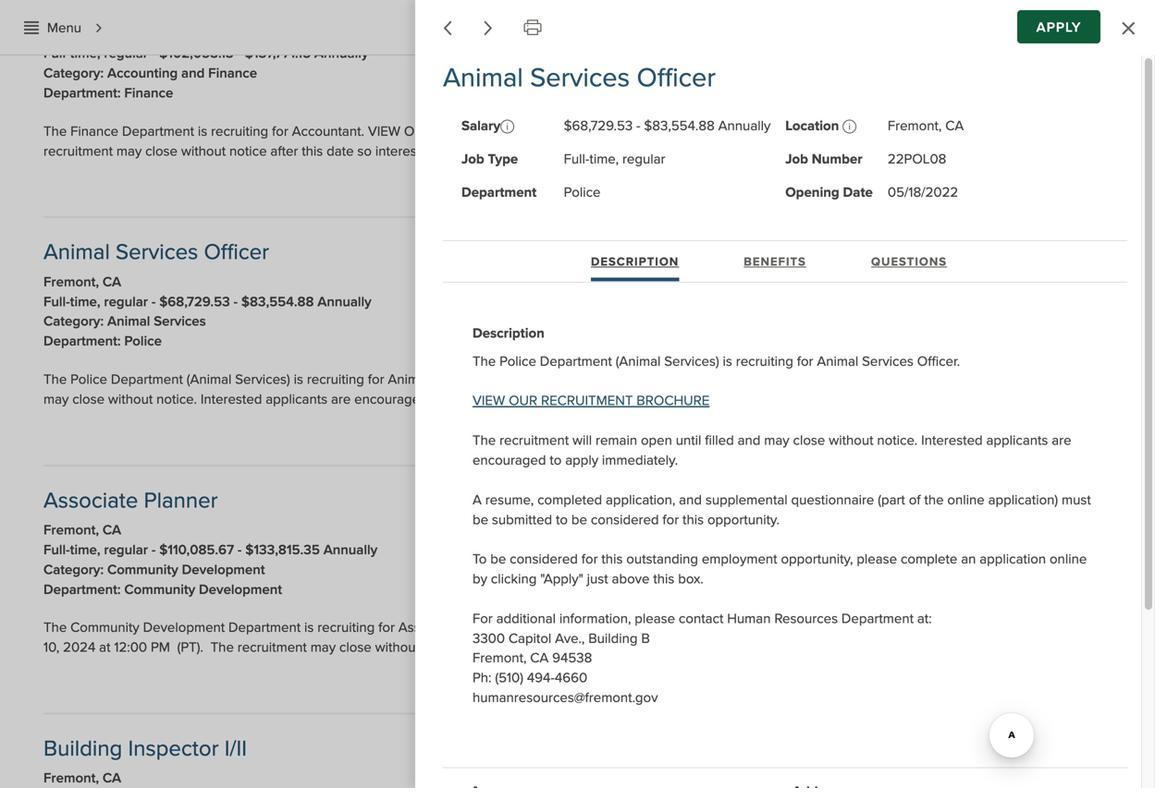Task type: describe. For each thing, give the bounding box(es) containing it.
considered inside the a resume, completed application, and supplemental questionnaire (part of the online application) must be submitted to be considered for this opportunity.
[[591, 512, 659, 529]]

fremont, inside for additional information, please contact human resources department at: 3300 capitol ave., building b fremont, ca 94538 ph: (510) 494-4660 humanresources@fremont.gov
[[473, 650, 527, 667]]

30 for filled
[[1033, 422, 1047, 436]]

resume,
[[485, 492, 534, 509]]

animal services officer
[[443, 62, 716, 94]]

for additional information, please contact human resources department at: 3300 capitol ave., building b fremont, ca 94538 ph: (510) 494-4660 humanresources@fremont.gov
[[473, 611, 932, 707]]

number
[[812, 151, 862, 168]]

1 horizontal spatial review
[[806, 620, 847, 637]]

0 horizontal spatial review
[[661, 123, 702, 140]]

to inside the a resume, completed application, and supplemental questionnaire (part of the online application) must be submitted to be considered for this opportunity.
[[556, 512, 568, 529]]

view up encouraged
[[473, 393, 505, 410]]

our left salary
[[404, 123, 433, 140]]

to be considered for this outstanding employment opportunity, please complete an application online by clicking "apply" just above this box.
[[473, 551, 1087, 588]]

regular inside associate planner fremont, ca full-time, regular - $110,085.67 - $133,815.35 annually category: community development department: community development
[[104, 542, 148, 559]]

animal services officer fremont, ca full-time, regular - $68,729.53 - $83,554.88 annually category: animal services department: police
[[43, 239, 371, 350]]

our up 94538
[[549, 620, 578, 637]]

considered inside 'to be considered for this outstanding employment opportunity, please complete an application online by clicking "apply" just above this box.'
[[510, 551, 578, 568]]

additional
[[496, 611, 556, 628]]

full- inside animal services officer fremont, ca full-time, regular - $68,729.53 - $83,554.88 annually category: animal services department: police
[[43, 293, 70, 311]]

our up view our recruitment brochure link
[[574, 371, 603, 388]]

the finance department is recruiting for accountant. view our recruitment brochure the first review of applications is  friday,  may 5, 2023,  at 12:00 p.m. (pt).  the
[[43, 123, 1085, 140]]

close
[[793, 432, 825, 450]]

0 horizontal spatial of
[[705, 123, 717, 140]]

0 vertical spatial remain
[[902, 371, 944, 388]]

94538
[[552, 650, 592, 667]]

building inside building inspector i/ii fremont, ca
[[43, 736, 122, 763]]

friday,
[[814, 123, 854, 140]]

benefits
[[744, 255, 806, 269]]

building inspector i/ii link
[[43, 736, 247, 763]]

than for filled
[[1006, 422, 1030, 436]]

fremont, inside building inspector i/ii fremont, ca
[[43, 771, 99, 788]]

0 horizontal spatial be
[[473, 512, 488, 529]]

filled inside the recruitment will remain open until filled and may close without notice. interested applicants are encouraged to apply immediately.
[[705, 432, 734, 450]]

recruitment inside the recruitment will remain open until filled and may close without notice. interested applicants are encouraged to apply immediately.
[[500, 432, 569, 450]]

job for job number
[[785, 151, 808, 168]]

officer for animal services officer fremont, ca full-time, regular - $68,729.53 - $83,554.88 annually category: animal services department: police
[[204, 239, 269, 266]]

questions
[[871, 255, 947, 269]]

associate planner fremont, ca full-time, regular - $110,085.67 - $133,815.35 annually category: community development department: community development
[[43, 488, 377, 599]]

1 horizontal spatial associate
[[398, 620, 458, 637]]

inspector
[[128, 736, 219, 763]]

wednesday,
[[955, 620, 1029, 637]]

sign
[[1090, 22, 1117, 39]]

recruitment up view our recruitment brochure link
[[607, 371, 699, 388]]

questionnaire
[[791, 492, 874, 509]]

1 horizontal spatial filled
[[1011, 371, 1040, 388]]

supplemental
[[706, 492, 788, 509]]

ago for and
[[1078, 422, 1098, 436]]

days for and
[[1050, 422, 1075, 436]]

posted for open
[[936, 422, 973, 436]]

location
[[785, 117, 842, 134]]

without
[[829, 432, 874, 450]]

application)
[[988, 492, 1058, 509]]

opening
[[785, 184, 839, 201]]

the recruitment will remain open until filled and may close without notice. interested applicants are encouraged to apply immediately.
[[473, 432, 1072, 469]]

job number
[[785, 151, 862, 168]]

job type
[[461, 151, 518, 168]]

0 horizontal spatial this
[[602, 551, 623, 568]]

description link
[[591, 250, 679, 282]]

$110,085.67
[[159, 542, 234, 559]]

location section
[[842, 120, 857, 134]]

planner.
[[461, 620, 509, 637]]

menu link
[[14, 11, 112, 45]]

apply
[[1036, 19, 1081, 36]]

0 horizontal spatial description
[[473, 325, 545, 342]]

building inside for additional information, please contact human resources department at: 3300 capitol ave., building b fremont, ca 94538 ph: (510) 494-4660 humanresources@fremont.gov
[[588, 631, 638, 648]]

please inside for additional information, please contact human resources department at: 3300 capitol ave., building b fremont, ca 94538 ph: (510) 494-4660 humanresources@fremont.gov
[[635, 611, 675, 628]]

4660
[[555, 670, 587, 687]]

view our recruitment brochure link
[[473, 393, 710, 410]]

services) for the police department (animal services) is recruiting for animal services officer.
[[664, 353, 719, 370]]

encouraged
[[473, 452, 546, 469]]

i/ii
[[224, 736, 247, 763]]

type
[[488, 151, 518, 168]]

benefits link
[[744, 250, 806, 282]]

2 vertical spatial development
[[143, 620, 225, 637]]

online inside the a resume, completed application, and supplemental questionnaire (part of the online application) must be submitted to be considered for this opportunity.
[[947, 492, 985, 509]]

ph:
[[473, 670, 492, 687]]

opportunity.
[[707, 512, 780, 529]]

view right 3300
[[513, 620, 546, 637]]

may
[[764, 432, 790, 450]]

(animal for the police department (animal services) is recruiting for animal services officer.
[[616, 353, 661, 370]]

resources
[[774, 611, 838, 628]]

05/18/2022
[[888, 184, 958, 201]]

ago for the
[[1078, 174, 1098, 188]]

0 vertical spatial applications
[[721, 123, 793, 140]]

employment
[[702, 551, 777, 568]]

category: inside associate planner fremont, ca full-time, regular - $110,085.67 - $133,815.35 annually category: community development department: community development
[[43, 562, 104, 579]]

for
[[473, 611, 493, 628]]

ave.,
[[555, 631, 585, 648]]

recruitment down the police department (animal services) is recruiting for animal services officer.  view our recruitment brochure the recruitment will remain open until filled and
[[541, 393, 633, 410]]

must
[[1062, 492, 1091, 509]]

0 vertical spatial $83,554.88
[[644, 117, 715, 134]]

full- inside associate planner fremont, ca full-time, regular - $110,085.67 - $133,815.35 annually category: community development department: community development
[[43, 542, 70, 559]]

will inside the recruitment will remain open until filled and may close without notice. interested applicants are encouraged to apply immediately.
[[573, 432, 592, 450]]

planner
[[144, 488, 218, 514]]

tab list containing description
[[591, 250, 993, 282]]

ca up the 22pol08
[[945, 117, 964, 134]]

2 horizontal spatial be
[[571, 512, 587, 529]]

animal services officer link
[[43, 239, 269, 266]]

sign in button
[[1049, 6, 1141, 49]]

30 for p.m.
[[1033, 174, 1047, 188]]

1 horizontal spatial $68,729.53
[[564, 117, 633, 134]]

job for job opportunities
[[489, 19, 523, 36]]

an
[[961, 551, 976, 568]]

this inside the a resume, completed application, and supplemental questionnaire (part of the online application) must be submitted to be considered for this opportunity.
[[683, 512, 704, 529]]

category: inside animal services officer fremont, ca full-time, regular - $68,729.53 - $83,554.88 annually category: animal services department: police
[[43, 313, 104, 330]]

date
[[843, 184, 873, 201]]

department: inside fremont, ca full-time, regular - $102,058.13 - $137,771.15 annually category: accounting and finance department: finance
[[43, 85, 121, 102]]

0 vertical spatial recruitment
[[806, 371, 875, 388]]

online inside 'to be considered for this outstanding employment opportunity, please complete an application online by clicking "apply" just above this box.'
[[1050, 551, 1087, 568]]

full-time, regular
[[564, 151, 665, 168]]

2 horizontal spatial finance
[[208, 65, 257, 82]]

more for 12:00
[[976, 174, 1003, 188]]

at:
[[917, 611, 932, 628]]

1 horizontal spatial of
[[850, 620, 862, 637]]

sign in
[[1090, 22, 1131, 39]]

b
[[641, 631, 650, 648]]

posted more than 30 days ago for filled
[[936, 422, 1098, 436]]

1 vertical spatial first
[[781, 620, 803, 637]]

outstanding
[[626, 551, 698, 568]]

job opportunities
[[489, 19, 666, 36]]

ca inside animal services officer fremont, ca full-time, regular - $68,729.53 - $83,554.88 annually category: animal services department: police
[[103, 274, 121, 291]]

opportunity,
[[781, 551, 853, 568]]

$133,815.35
[[245, 542, 320, 559]]

12:00
[[962, 123, 995, 140]]

annually inside animal services officer fremont, ca full-time, regular - $68,729.53 - $83,554.88 annually category: animal services department: police
[[317, 293, 371, 311]]

time, inside associate planner fremont, ca full-time, regular - $110,085.67 - $133,815.35 annually category: community development department: community development
[[70, 542, 100, 559]]

notice.
[[877, 432, 918, 450]]

officer.
[[917, 353, 960, 370]]

capitol
[[509, 631, 552, 648]]

0 vertical spatial development
[[182, 562, 265, 579]]

and up the are
[[1044, 371, 1067, 388]]

remain inside the recruitment will remain open until filled and may close without notice. interested applicants are encouraged to apply immediately.
[[596, 432, 637, 450]]

$83,554.88 inside animal services officer fremont, ca full-time, regular - $68,729.53 - $83,554.88 annually category: animal services department: police
[[241, 293, 314, 311]]

completed
[[537, 492, 602, 509]]

header element
[[0, 0, 1155, 55]]

submitted
[[492, 512, 552, 529]]

2 vertical spatial community
[[70, 620, 139, 637]]

questions link
[[871, 250, 947, 282]]



Task type: locate. For each thing, give the bounding box(es) containing it.
1 vertical spatial of
[[909, 492, 921, 509]]

time, inside fremont, ca full-time, regular - $102,058.13 - $137,771.15 annually category: accounting and finance department: finance
[[70, 45, 100, 62]]

0 vertical spatial considered
[[591, 512, 659, 529]]

application
[[980, 551, 1046, 568]]

posted more than 30 days ago for p.m.
[[936, 174, 1098, 188]]

police inside animal services officer fremont, ca full-time, regular - $68,729.53 - $83,554.88 annually category: animal services department: police
[[124, 333, 162, 350]]

(510)
[[495, 670, 523, 687]]

0 horizontal spatial will
[[573, 432, 592, 450]]

tab list
[[591, 250, 993, 282]]

1 category: from the top
[[43, 65, 104, 82]]

first up full-time, regular
[[636, 123, 658, 140]]

and left may
[[738, 432, 761, 450]]

than left the are
[[1006, 422, 1030, 436]]

to down the 'completed'
[[556, 512, 568, 529]]

of inside the a resume, completed application, and supplemental questionnaire (part of the online application) must be submitted to be considered for this opportunity.
[[909, 492, 921, 509]]

for inside the a resume, completed application, and supplemental questionnaire (part of the online application) must be submitted to be considered for this opportunity.
[[663, 512, 679, 529]]

review
[[661, 123, 702, 140], [806, 620, 847, 637]]

associate left for
[[398, 620, 458, 637]]

fremont, inside animal services officer fremont, ca full-time, regular - $68,729.53 - $83,554.88 annually category: animal services department: police
[[43, 274, 99, 291]]

0 vertical spatial ago
[[1078, 174, 1098, 188]]

regular down $68,729.53 - $83,554.88 annually
[[622, 151, 665, 168]]

interested
[[921, 432, 983, 450]]

1 vertical spatial days
[[1050, 422, 1075, 436]]

1 horizontal spatial be
[[490, 551, 506, 568]]

this up outstanding
[[683, 512, 704, 529]]

0 vertical spatial days
[[1050, 174, 1075, 188]]

chevron right image
[[91, 20, 107, 37]]

1 vertical spatial description
[[473, 325, 545, 342]]

to
[[473, 551, 487, 568]]

human
[[727, 611, 771, 628]]

application,
[[606, 492, 675, 509]]

1 horizontal spatial remain
[[902, 371, 944, 388]]

1 horizontal spatial description
[[591, 255, 679, 269]]

$68,729.53 inside animal services officer fremont, ca full-time, regular - $68,729.53 - $83,554.88 annually category: animal services department: police
[[159, 293, 230, 311]]

time,
[[70, 45, 100, 62], [590, 151, 619, 168], [70, 293, 100, 311], [70, 542, 100, 559]]

1 ago from the top
[[1078, 174, 1098, 188]]

please left complete
[[857, 551, 897, 568]]

annually inside fremont, ca full-time, regular - $102,058.13 - $137,771.15 annually category: accounting and finance department: finance
[[314, 45, 368, 62]]

remain up immediately.
[[596, 432, 637, 450]]

and inside fremont, ca full-time, regular - $102,058.13 - $137,771.15 annually category: accounting and finance department: finance
[[181, 65, 205, 82]]

2 30 from the top
[[1033, 422, 1047, 436]]

(animal up view our recruitment brochure link
[[616, 353, 661, 370]]

opening date
[[785, 184, 873, 201]]

2 horizontal spatial job
[[785, 151, 808, 168]]

by
[[473, 571, 487, 588]]

1 posted from the top
[[936, 174, 973, 188]]

the
[[924, 492, 944, 509]]

$68,729.53 up full-time, regular
[[564, 117, 633, 134]]

filled
[[1011, 371, 1040, 388], [705, 432, 734, 450]]

department
[[122, 123, 194, 140], [461, 184, 537, 201], [540, 353, 612, 370], [111, 371, 183, 388], [842, 611, 914, 628], [228, 620, 301, 637]]

0 horizontal spatial associate
[[43, 488, 138, 514]]

salary section
[[501, 120, 515, 134]]

0 horizontal spatial open
[[641, 432, 672, 450]]

days
[[1050, 174, 1075, 188], [1050, 422, 1075, 436]]

services
[[530, 62, 630, 94], [116, 239, 198, 266], [154, 313, 206, 330], [862, 353, 914, 370], [433, 371, 485, 388]]

menu
[[47, 19, 81, 36]]

regular down the associate planner link
[[104, 542, 148, 559]]

1 vertical spatial until
[[676, 432, 701, 450]]

0 horizontal spatial (animal
[[187, 371, 232, 388]]

department: inside animal services officer fremont, ca full-time, regular - $68,729.53 - $83,554.88 annually category: animal services department: police
[[43, 333, 121, 350]]

regular up accounting
[[104, 45, 148, 62]]

and down $102,058.13
[[181, 65, 205, 82]]

fremont,
[[43, 25, 99, 42], [888, 117, 942, 134], [43, 274, 99, 291], [43, 522, 99, 539], [473, 650, 527, 667], [43, 771, 99, 788]]

(animal for the police department (animal services) is recruiting for animal services officer.  view our recruitment brochure the recruitment will remain open until filled and
[[187, 371, 232, 388]]

1 vertical spatial services)
[[235, 371, 290, 388]]

accounting
[[107, 65, 178, 82]]

1 horizontal spatial applications
[[866, 620, 939, 637]]

at
[[947, 123, 959, 140]]

0 vertical spatial associate
[[43, 488, 138, 514]]

0 horizontal spatial considered
[[510, 551, 578, 568]]

0 vertical spatial online
[[947, 492, 985, 509]]

considered up "apply"
[[510, 551, 578, 568]]

22pol08
[[888, 151, 946, 168]]

1 horizontal spatial officer
[[637, 62, 716, 94]]

filled up applicants
[[1011, 371, 1040, 388]]

1 vertical spatial more
[[976, 422, 1003, 436]]

30
[[1033, 174, 1047, 188], [1033, 422, 1047, 436]]

$137,771.15
[[245, 45, 311, 62]]

description inside tab list
[[591, 255, 679, 269]]

view our recruitment brochure
[[473, 393, 710, 410]]

building down information,
[[588, 631, 638, 648]]

view right 'accountant.'
[[368, 123, 401, 140]]

review up full-time, regular
[[661, 123, 702, 140]]

officer for animal services officer
[[637, 62, 716, 94]]

1 vertical spatial online
[[1050, 551, 1087, 568]]

ca up 494-
[[530, 650, 549, 667]]

0 vertical spatial open
[[947, 371, 978, 388]]

494-
[[527, 670, 555, 687]]

associate left planner
[[43, 488, 138, 514]]

contact
[[679, 611, 724, 628]]

1 vertical spatial applications
[[866, 620, 939, 637]]

(animal
[[616, 353, 661, 370], [187, 371, 232, 388]]

open inside the recruitment will remain open until filled and may close without notice. interested applicants are encouraged to apply immediately.
[[641, 432, 672, 450]]

ca inside fremont, ca full-time, regular - $102,058.13 - $137,771.15 annually category: accounting and finance department: finance
[[103, 25, 121, 42]]

2 category: from the top
[[43, 313, 104, 330]]

associate inside associate planner fremont, ca full-time, regular - $110,085.67 - $133,815.35 annually category: community development department: community development
[[43, 488, 138, 514]]

until up immediately.
[[676, 432, 701, 450]]

online right application
[[1050, 551, 1087, 568]]

1 horizontal spatial online
[[1050, 551, 1087, 568]]

time, down animal services officer link
[[70, 293, 100, 311]]

regular down animal services officer link
[[104, 293, 148, 311]]

5,
[[890, 123, 901, 140]]

0 vertical spatial first
[[636, 123, 658, 140]]

1 horizontal spatial will
[[879, 371, 898, 388]]

2 ago from the top
[[1078, 422, 1098, 436]]

animal
[[443, 62, 523, 94], [43, 239, 110, 266], [107, 313, 150, 330], [817, 353, 859, 370], [388, 371, 429, 388]]

3 department: from the top
[[43, 581, 121, 599]]

1 vertical spatial finance
[[124, 85, 173, 102]]

job left type
[[461, 151, 484, 168]]

fremont, up the 22pol08
[[888, 117, 942, 134]]

humanresources@fremont.gov
[[473, 690, 658, 707]]

will up apply
[[573, 432, 592, 450]]

brochure
[[532, 123, 605, 140], [702, 371, 775, 388], [637, 393, 710, 410], [677, 620, 750, 637]]

fremont, inside fremont, ca full-time, regular - $102,058.13 - $137,771.15 annually category: accounting and finance department: finance
[[43, 25, 99, 42]]

the police department (animal services) is recruiting for animal services officer.
[[473, 353, 964, 370]]

0 vertical spatial this
[[683, 512, 704, 529]]

(animal down animal services officer fremont, ca full-time, regular - $68,729.53 - $83,554.88 annually category: animal services department: police
[[187, 371, 232, 388]]

1 horizontal spatial finance
[[124, 85, 173, 102]]

more for until
[[976, 422, 1003, 436]]

in
[[1120, 22, 1131, 39]]

category:
[[43, 65, 104, 82], [43, 313, 104, 330], [43, 562, 104, 579]]

1 vertical spatial review
[[806, 620, 847, 637]]

ca right menu
[[103, 25, 121, 42]]

until up applicants
[[982, 371, 1008, 388]]

applicants
[[986, 432, 1048, 450]]

for inside 'to be considered for this outstanding employment opportunity, please complete an application online by clicking "apply" just above this box.'
[[582, 551, 598, 568]]

building left "inspector"
[[43, 736, 122, 763]]

online
[[947, 492, 985, 509], [1050, 551, 1087, 568]]

a resume, completed application, and supplemental questionnaire (part of the online application) must be submitted to be considered for this opportunity.
[[473, 492, 1091, 529]]

time, down chevron right icon
[[70, 45, 100, 62]]

0 vertical spatial review
[[661, 123, 702, 140]]

clicking
[[491, 571, 537, 588]]

$68,729.53 - $83,554.88 annually
[[564, 117, 771, 134]]

1 vertical spatial will
[[573, 432, 592, 450]]

regular inside fremont, ca full-time, regular - $102,058.13 - $137,771.15 annually category: accounting and finance department: finance
[[104, 45, 148, 62]]

1 horizontal spatial building
[[588, 631, 638, 648]]

fremont, ca full-time, regular - $102,058.13 - $137,771.15 annually category: accounting and finance department: finance
[[43, 25, 368, 102]]

1 vertical spatial to
[[556, 512, 568, 529]]

2 posted more than 30 days ago from the top
[[936, 422, 1098, 436]]

recruiting
[[211, 123, 268, 140], [736, 353, 793, 370], [307, 371, 364, 388], [317, 620, 375, 637]]

1 vertical spatial (animal
[[187, 371, 232, 388]]

please inside 'to be considered for this outstanding employment opportunity, please complete an application online by clicking "apply" just above this box.'
[[857, 551, 897, 568]]

0 vertical spatial posted
[[936, 174, 973, 188]]

view up the view our recruitment brochure
[[538, 371, 571, 388]]

1 vertical spatial development
[[199, 581, 282, 599]]

0 vertical spatial community
[[107, 562, 178, 579]]

posted for at
[[936, 174, 973, 188]]

1 vertical spatial community
[[124, 581, 195, 599]]

more left the are
[[976, 422, 1003, 436]]

this up just
[[602, 551, 623, 568]]

open down officer.
[[947, 371, 978, 388]]

more
[[976, 174, 1003, 188], [976, 422, 1003, 436]]

applications up job number
[[721, 123, 793, 140]]

salary
[[461, 117, 501, 134]]

1 days from the top
[[1050, 174, 1075, 188]]

ca down the associate planner link
[[103, 522, 121, 539]]

posted more than 30 days ago up 'application)'
[[936, 422, 1098, 436]]

0 vertical spatial to
[[550, 452, 562, 469]]

department inside for additional information, please contact human resources department at: 3300 capitol ave., building b fremont, ca 94538 ph: (510) 494-4660 humanresources@fremont.gov
[[842, 611, 914, 628]]

time, down the associate planner link
[[70, 542, 100, 559]]

regular inside animal services officer fremont, ca full-time, regular - $68,729.53 - $83,554.88 annually category: animal services department: police
[[104, 293, 148, 311]]

department: inside associate planner fremont, ca full-time, regular - $110,085.67 - $133,815.35 annually category: community development department: community development
[[43, 581, 121, 599]]

1 vertical spatial posted
[[936, 422, 973, 436]]

above
[[612, 571, 650, 588]]

our down the police department (animal services) is recruiting for animal services officer.  view our recruitment brochure the recruitment will remain open until filled and
[[509, 393, 538, 410]]

are
[[1052, 432, 1072, 450]]

and inside the a resume, completed application, and supplemental questionnaire (part of the online application) must be submitted to be considered for this opportunity.
[[679, 492, 702, 509]]

2 than from the top
[[1006, 422, 1030, 436]]

for
[[272, 123, 288, 140], [797, 353, 813, 370], [368, 371, 384, 388], [663, 512, 679, 529], [582, 551, 598, 568], [378, 620, 395, 637]]

1 horizontal spatial services)
[[664, 353, 719, 370]]

please up b
[[635, 611, 675, 628]]

1 horizontal spatial recruitment
[[806, 371, 875, 388]]

0 horizontal spatial until
[[676, 432, 701, 450]]

2 horizontal spatial of
[[909, 492, 921, 509]]

accountant.
[[292, 123, 364, 140]]

0 vertical spatial filled
[[1011, 371, 1040, 388]]

fremont, down the associate planner link
[[43, 522, 99, 539]]

$68,729.53 down animal services officer link
[[159, 293, 230, 311]]

services) for the police department (animal services) is recruiting for animal services officer.  view our recruitment brochure the recruitment will remain open until filled and
[[235, 371, 290, 388]]

1 vertical spatial 30
[[1033, 422, 1047, 436]]

fremont, inside associate planner fremont, ca full-time, regular - $110,085.67 - $133,815.35 annually category: community development department: community development
[[43, 522, 99, 539]]

applications down complete
[[866, 620, 939, 637]]

1 vertical spatial recruitment
[[500, 432, 569, 450]]

1 horizontal spatial until
[[982, 371, 1008, 388]]

review down opportunity,
[[806, 620, 847, 637]]

be down 'a' in the left of the page
[[473, 512, 488, 529]]

and inside the recruitment will remain open until filled and may close without notice. interested applicants are encouraged to apply immediately.
[[738, 432, 761, 450]]

1 vertical spatial this
[[602, 551, 623, 568]]

ca inside for additional information, please contact human resources department at: 3300 capitol ave., building b fremont, ca 94538 ph: (510) 494-4660 humanresources@fremont.gov
[[530, 650, 549, 667]]

will up notice.
[[879, 371, 898, 388]]

be
[[473, 512, 488, 529], [571, 512, 587, 529], [490, 551, 506, 568]]

1 horizontal spatial $83,554.88
[[644, 117, 715, 134]]

more down 12:00
[[976, 174, 1003, 188]]

online right the the
[[947, 492, 985, 509]]

job
[[489, 19, 523, 36], [461, 151, 484, 168], [785, 151, 808, 168]]

0 horizontal spatial finance
[[70, 123, 118, 140]]

1 horizontal spatial (animal
[[616, 353, 661, 370]]

1 vertical spatial posted more than 30 days ago
[[936, 422, 1098, 436]]

until
[[982, 371, 1008, 388], [676, 432, 701, 450]]

1 vertical spatial category:
[[43, 313, 104, 330]]

0 horizontal spatial officer
[[204, 239, 269, 266]]

recruitment up without
[[806, 371, 875, 388]]

than for p.m.
[[1006, 174, 1030, 188]]

1 horizontal spatial open
[[947, 371, 978, 388]]

annually inside associate planner fremont, ca full-time, regular - $110,085.67 - $133,815.35 annually category: community development department: community development
[[323, 542, 377, 559]]

recruitment down above
[[582, 620, 673, 637]]

1 vertical spatial $83,554.88
[[241, 293, 314, 311]]

be inside 'to be considered for this outstanding employment opportunity, please complete an application online by clicking "apply" just above this box.'
[[490, 551, 506, 568]]

fremont, down animal services officer link
[[43, 274, 99, 291]]

the inside the recruitment will remain open until filled and may close without notice. interested applicants are encouraged to apply immediately.
[[473, 432, 496, 450]]

2 more from the top
[[976, 422, 1003, 436]]

fremont, ca
[[888, 117, 964, 134]]

1 vertical spatial department:
[[43, 333, 121, 350]]

category: inside fremont, ca full-time, regular - $102,058.13 - $137,771.15 annually category: accounting and finance department: finance
[[43, 65, 104, 82]]

ca inside associate planner fremont, ca full-time, regular - $110,085.67 - $133,815.35 annually category: community development department: community development
[[103, 522, 121, 539]]

posted more than 30 days ago down p.m.
[[936, 174, 1098, 188]]

job up animal services officer
[[489, 19, 523, 36]]

officer inside animal services officer fremont, ca full-time, regular - $68,729.53 - $83,554.88 annually category: animal services department: police
[[204, 239, 269, 266]]

2 posted from the top
[[936, 422, 973, 436]]

box.
[[678, 571, 704, 588]]

to inside the recruitment will remain open until filled and may close without notice. interested applicants are encouraged to apply immediately.
[[550, 452, 562, 469]]

1 horizontal spatial considered
[[591, 512, 659, 529]]

0 vertical spatial of
[[705, 123, 717, 140]]

1 vertical spatial $68,729.53
[[159, 293, 230, 311]]

0 horizontal spatial services)
[[235, 371, 290, 388]]

be down the 'completed'
[[571, 512, 587, 529]]

finance
[[208, 65, 257, 82], [124, 85, 173, 102], [70, 123, 118, 140]]

open up immediately.
[[641, 432, 672, 450]]

2 vertical spatial category:
[[43, 562, 104, 579]]

ca inside building inspector i/ii fremont, ca
[[103, 771, 121, 788]]

fremont, up (510)
[[473, 650, 527, 667]]

ca down animal services officer link
[[103, 274, 121, 291]]

1 vertical spatial please
[[635, 611, 675, 628]]

0 horizontal spatial remain
[[596, 432, 637, 450]]

fremont, down building inspector i/ii link
[[43, 771, 99, 788]]

until inside the recruitment will remain open until filled and may close without notice. interested applicants are encouraged to apply immediately.
[[676, 432, 701, 450]]

0 horizontal spatial applications
[[721, 123, 793, 140]]

applications
[[721, 123, 793, 140], [866, 620, 939, 637]]

$102,058.13
[[159, 45, 234, 62]]

be right to
[[490, 551, 506, 568]]

1 vertical spatial associate
[[398, 620, 458, 637]]

than down p.m.
[[1006, 174, 1030, 188]]

0 horizontal spatial filled
[[705, 432, 734, 450]]

2 vertical spatial department:
[[43, 581, 121, 599]]

1 vertical spatial filled
[[705, 432, 734, 450]]

ca down building inspector i/ii link
[[103, 771, 121, 788]]

1 30 from the top
[[1033, 174, 1047, 188]]

job inside header element
[[489, 19, 523, 36]]

apply
[[565, 452, 598, 469]]

first right human
[[781, 620, 803, 637]]

of
[[705, 123, 717, 140], [909, 492, 921, 509], [850, 620, 862, 637]]

full- inside fremont, ca full-time, regular - $102,058.13 - $137,771.15 annually category: accounting and finance department: finance
[[43, 45, 70, 62]]

job up opening
[[785, 151, 808, 168]]

please
[[857, 551, 897, 568], [635, 611, 675, 628]]

xs image
[[24, 20, 39, 35]]

0 vertical spatial will
[[879, 371, 898, 388]]

0 vertical spatial finance
[[208, 65, 257, 82]]

time, inside animal services officer fremont, ca full-time, regular - $68,729.53 - $83,554.88 annually category: animal services department: police
[[70, 293, 100, 311]]

1 department: from the top
[[43, 85, 121, 102]]

this down outstanding
[[653, 571, 675, 588]]

and right application,
[[679, 492, 702, 509]]

2 vertical spatial this
[[653, 571, 675, 588]]

1 vertical spatial considered
[[510, 551, 578, 568]]

considered down application,
[[591, 512, 659, 529]]

0 horizontal spatial recruitment
[[500, 432, 569, 450]]

days for the
[[1050, 174, 1075, 188]]

2 vertical spatial finance
[[70, 123, 118, 140]]

recruitment up encouraged
[[500, 432, 569, 450]]

0 vertical spatial officer
[[637, 62, 716, 94]]

1 than from the top
[[1006, 174, 1030, 188]]

"apply"
[[540, 571, 583, 588]]

-
[[152, 45, 156, 62], [237, 45, 241, 62], [636, 117, 641, 134], [152, 293, 156, 311], [234, 293, 238, 311], [152, 542, 156, 559], [238, 542, 242, 559]]

considered
[[591, 512, 659, 529], [510, 551, 578, 568]]

0 vertical spatial department:
[[43, 85, 121, 102]]

the police department (animal services) is recruiting for animal services officer.  view our recruitment brochure the recruitment will remain open until filled and
[[43, 371, 1067, 388]]

fremont, right "xs" icon
[[43, 25, 99, 42]]

0 horizontal spatial job
[[461, 151, 484, 168]]

posted right notice.
[[936, 422, 973, 436]]

job for job type
[[461, 151, 484, 168]]

1 posted more than 30 days ago from the top
[[936, 174, 1098, 188]]

recruitment up job type
[[436, 123, 528, 140]]

ca
[[103, 25, 121, 42], [945, 117, 964, 134], [103, 274, 121, 291], [103, 522, 121, 539], [530, 650, 549, 667], [103, 771, 121, 788]]

to left apply
[[550, 452, 562, 469]]

3 category: from the top
[[43, 562, 104, 579]]

0 vertical spatial until
[[982, 371, 1008, 388]]

immediately.
[[602, 452, 678, 469]]

the community development department is recruiting for associate planner. view our recruitment brochure the first review of applications is  wednesday,  january
[[43, 620, 1084, 637]]

0 horizontal spatial building
[[43, 736, 122, 763]]

remain
[[902, 371, 944, 388], [596, 432, 637, 450]]

2 days from the top
[[1050, 422, 1075, 436]]

services)
[[664, 353, 719, 370], [235, 371, 290, 388]]

information,
[[559, 611, 631, 628]]

0 vertical spatial services)
[[664, 353, 719, 370]]

associate planner link
[[43, 488, 218, 514]]

time, down the finance department is recruiting for accountant. view our recruitment brochure the first review of applications is  friday,  may 5, 2023,  at 12:00 p.m. (pt).  the at the top of page
[[590, 151, 619, 168]]

posted down the 22pol08
[[936, 174, 973, 188]]

1 vertical spatial remain
[[596, 432, 637, 450]]

filled left may
[[705, 432, 734, 450]]

is
[[198, 123, 207, 140], [723, 353, 732, 370], [294, 371, 303, 388], [304, 620, 314, 637], [942, 620, 952, 637]]

police
[[564, 184, 601, 201], [124, 333, 162, 350], [500, 353, 536, 370], [70, 371, 107, 388]]

1 more from the top
[[976, 174, 1003, 188]]

2 department: from the top
[[43, 333, 121, 350]]

(part
[[878, 492, 905, 509]]

remain down officer.
[[902, 371, 944, 388]]

open
[[947, 371, 978, 388], [641, 432, 672, 450]]

this
[[683, 512, 704, 529], [602, 551, 623, 568], [653, 571, 675, 588]]

0 vertical spatial than
[[1006, 174, 1030, 188]]

just
[[587, 571, 608, 588]]



Task type: vqa. For each thing, say whether or not it's contained in the screenshot.
the rightmost first
yes



